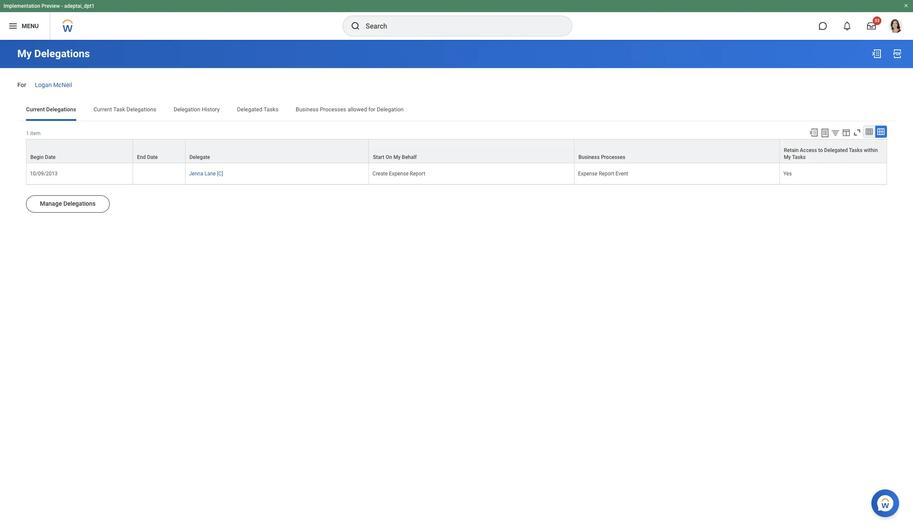 Task type: vqa. For each thing, say whether or not it's contained in the screenshot.
Expense
yes



Task type: locate. For each thing, give the bounding box(es) containing it.
1 vertical spatial business
[[579, 154, 600, 160]]

1 horizontal spatial expense
[[578, 171, 598, 177]]

1 horizontal spatial processes
[[601, 154, 626, 160]]

2 current from the left
[[94, 106, 112, 113]]

close environment banner image
[[904, 3, 909, 8]]

0 horizontal spatial delegation
[[174, 106, 200, 113]]

0 horizontal spatial report
[[410, 171, 425, 177]]

2 report from the left
[[599, 171, 615, 177]]

1 date from the left
[[45, 154, 56, 160]]

business processes button
[[575, 140, 780, 163]]

my down menu 'dropdown button'
[[17, 48, 32, 60]]

0 vertical spatial delegated
[[237, 106, 262, 113]]

delegated right the to
[[825, 147, 848, 153]]

my right on on the left top
[[394, 154, 401, 160]]

processes inside business processes popup button
[[601, 154, 626, 160]]

access
[[800, 147, 817, 153]]

1 row from the top
[[26, 139, 887, 163]]

1
[[26, 130, 29, 137]]

retain
[[784, 147, 799, 153]]

delegations for manage delegations
[[63, 200, 96, 207]]

toolbar
[[805, 126, 887, 139]]

date right begin
[[45, 154, 56, 160]]

delegated right history
[[237, 106, 262, 113]]

1 vertical spatial tasks
[[849, 147, 863, 153]]

mcneil
[[53, 82, 72, 88]]

0 horizontal spatial processes
[[320, 106, 346, 113]]

report down the behalf
[[410, 171, 425, 177]]

0 horizontal spatial delegated
[[237, 106, 262, 113]]

date right end
[[147, 154, 158, 160]]

export to excel image left "export to worksheets" icon
[[809, 128, 819, 137]]

processes
[[320, 106, 346, 113], [601, 154, 626, 160]]

1 horizontal spatial date
[[147, 154, 158, 160]]

1 horizontal spatial current
[[94, 106, 112, 113]]

current up item
[[26, 106, 45, 113]]

row
[[26, 139, 887, 163], [26, 163, 887, 185]]

expense down start on my behalf
[[389, 171, 409, 177]]

delegations
[[34, 48, 90, 60], [46, 106, 76, 113], [127, 106, 156, 113], [63, 200, 96, 207]]

retain access to delegated tasks within my tasks
[[784, 147, 878, 160]]

0 vertical spatial processes
[[320, 106, 346, 113]]

date
[[45, 154, 56, 160], [147, 154, 158, 160]]

0 vertical spatial tasks
[[264, 106, 279, 113]]

expand table image
[[877, 127, 886, 136]]

export to excel image
[[872, 49, 882, 59], [809, 128, 819, 137]]

10/09/2013
[[30, 171, 58, 177]]

within
[[864, 147, 878, 153]]

2 vertical spatial tasks
[[792, 154, 806, 160]]

1 horizontal spatial my
[[394, 154, 401, 160]]

tasks up delegate popup button
[[264, 106, 279, 113]]

delegations right manage
[[63, 200, 96, 207]]

delegations inside 'manage delegations' button
[[63, 200, 96, 207]]

export to worksheets image
[[820, 128, 831, 138]]

2 date from the left
[[147, 154, 158, 160]]

yes
[[784, 171, 792, 177]]

menu
[[22, 22, 39, 29]]

33
[[875, 18, 880, 23]]

tasks left within
[[849, 147, 863, 153]]

0 horizontal spatial current
[[26, 106, 45, 113]]

date for begin date
[[45, 154, 56, 160]]

-
[[61, 3, 63, 9]]

delegations up mcneil
[[34, 48, 90, 60]]

delegation right the for
[[377, 106, 404, 113]]

my down retain
[[784, 154, 791, 160]]

row containing retain access to delegated tasks within my tasks
[[26, 139, 887, 163]]

0 horizontal spatial tasks
[[264, 106, 279, 113]]

business processes
[[579, 154, 626, 160]]

current for current delegations
[[26, 106, 45, 113]]

allowed
[[348, 106, 367, 113]]

event
[[616, 171, 629, 177]]

tasks down retain
[[792, 154, 806, 160]]

0 horizontal spatial date
[[45, 154, 56, 160]]

33 button
[[862, 16, 882, 36]]

export to excel image for item
[[809, 128, 819, 137]]

delegation left history
[[174, 106, 200, 113]]

0 vertical spatial business
[[296, 106, 319, 113]]

jenna lane [c] link
[[189, 169, 223, 177]]

delegated inside retain access to delegated tasks within my tasks
[[825, 147, 848, 153]]

current for current task delegations
[[94, 106, 112, 113]]

business
[[296, 106, 319, 113], [579, 154, 600, 160]]

[c]
[[217, 171, 223, 177]]

current left task
[[94, 106, 112, 113]]

processes up "expense report event" element
[[601, 154, 626, 160]]

1 vertical spatial delegated
[[825, 147, 848, 153]]

export to excel image left the view printable version (pdf) icon
[[872, 49, 882, 59]]

delegations down mcneil
[[46, 106, 76, 113]]

0 horizontal spatial export to excel image
[[809, 128, 819, 137]]

begin date
[[30, 154, 56, 160]]

preview
[[41, 3, 60, 9]]

export to excel image for delegations
[[872, 49, 882, 59]]

2 horizontal spatial my
[[784, 154, 791, 160]]

tab list
[[17, 100, 896, 121]]

business inside popup button
[[579, 154, 600, 160]]

0 horizontal spatial business
[[296, 106, 319, 113]]

delegate button
[[186, 140, 369, 163]]

delegations right task
[[127, 106, 156, 113]]

report
[[410, 171, 425, 177], [599, 171, 615, 177]]

expense down business processes
[[578, 171, 598, 177]]

current task delegations
[[94, 106, 156, 113]]

0 vertical spatial export to excel image
[[872, 49, 882, 59]]

1 report from the left
[[410, 171, 425, 177]]

1 horizontal spatial delegated
[[825, 147, 848, 153]]

1 horizontal spatial report
[[599, 171, 615, 177]]

0 horizontal spatial expense
[[389, 171, 409, 177]]

expense
[[389, 171, 409, 177], [578, 171, 598, 177]]

retain access to delegated tasks within my tasks button
[[780, 140, 887, 163]]

begin
[[30, 154, 44, 160]]

delegation
[[174, 106, 200, 113], [377, 106, 404, 113]]

1 vertical spatial export to excel image
[[809, 128, 819, 137]]

delegate
[[190, 154, 210, 160]]

processes left allowed
[[320, 106, 346, 113]]

1 vertical spatial processes
[[601, 154, 626, 160]]

row containing 10/09/2013
[[26, 163, 887, 185]]

2 horizontal spatial tasks
[[849, 147, 863, 153]]

1 horizontal spatial export to excel image
[[872, 49, 882, 59]]

cell
[[133, 163, 186, 185]]

tasks
[[264, 106, 279, 113], [849, 147, 863, 153], [792, 154, 806, 160]]

2 row from the top
[[26, 163, 887, 185]]

tab list containing current delegations
[[17, 100, 896, 121]]

profile logan mcneil image
[[889, 19, 903, 35]]

cell inside my delegations main content
[[133, 163, 186, 185]]

adeptai_dpt1
[[64, 3, 94, 9]]

logan
[[35, 82, 52, 88]]

implementation preview -   adeptai_dpt1
[[3, 3, 94, 9]]

expense report event
[[578, 171, 629, 177]]

1 horizontal spatial delegation
[[377, 106, 404, 113]]

1 expense from the left
[[389, 171, 409, 177]]

delegated tasks
[[237, 106, 279, 113]]

report left event on the right top of the page
[[599, 171, 615, 177]]

current
[[26, 106, 45, 113], [94, 106, 112, 113]]

delegation history
[[174, 106, 220, 113]]

create expense report
[[373, 171, 425, 177]]

date for end date
[[147, 154, 158, 160]]

1 current from the left
[[26, 106, 45, 113]]

1 horizontal spatial business
[[579, 154, 600, 160]]

delegated
[[237, 106, 262, 113], [825, 147, 848, 153]]

my
[[17, 48, 32, 60], [394, 154, 401, 160], [784, 154, 791, 160]]

to
[[819, 147, 823, 153]]



Task type: describe. For each thing, give the bounding box(es) containing it.
lane
[[205, 171, 216, 177]]

implementation
[[3, 3, 40, 9]]

fullscreen image
[[853, 128, 862, 137]]

create
[[373, 171, 388, 177]]

manage
[[40, 200, 62, 207]]

tab list inside my delegations main content
[[17, 100, 896, 121]]

business for business processes
[[579, 154, 600, 160]]

menu banner
[[0, 0, 913, 40]]

current delegations
[[26, 106, 76, 113]]

toolbar inside my delegations main content
[[805, 126, 887, 139]]

delegations for my delegations
[[34, 48, 90, 60]]

logan mcneil link
[[35, 80, 72, 88]]

justify image
[[8, 21, 18, 31]]

notifications large image
[[843, 22, 852, 30]]

inbox large image
[[867, 22, 876, 30]]

my inside retain access to delegated tasks within my tasks
[[784, 154, 791, 160]]

begin date button
[[26, 140, 133, 163]]

jenna
[[189, 171, 203, 177]]

business for business processes allowed for delegation
[[296, 106, 319, 113]]

end date button
[[133, 140, 185, 163]]

for
[[369, 106, 376, 113]]

jenna lane [c]
[[189, 171, 223, 177]]

table image
[[865, 127, 874, 136]]

end
[[137, 154, 146, 160]]

behalf
[[402, 154, 417, 160]]

1 item
[[26, 130, 41, 137]]

2 delegation from the left
[[377, 106, 404, 113]]

delegations for current delegations
[[46, 106, 76, 113]]

end date
[[137, 154, 158, 160]]

2 expense from the left
[[578, 171, 598, 177]]

Search Workday  search field
[[366, 16, 554, 36]]

processes for business processes allowed for delegation
[[320, 106, 346, 113]]

start on my behalf
[[373, 154, 417, 160]]

search image
[[350, 21, 361, 31]]

manage delegations
[[40, 200, 96, 207]]

start on my behalf button
[[369, 140, 574, 163]]

my delegations
[[17, 48, 90, 60]]

menu button
[[0, 12, 50, 40]]

manage delegations button
[[26, 196, 110, 213]]

1 horizontal spatial tasks
[[792, 154, 806, 160]]

start
[[373, 154, 385, 160]]

create expense report element
[[373, 169, 425, 177]]

select to filter grid data image
[[831, 128, 841, 137]]

click to view/edit grid preferences image
[[842, 128, 851, 137]]

task
[[113, 106, 125, 113]]

view printable version (pdf) image
[[893, 49, 903, 59]]

expense report event element
[[578, 169, 629, 177]]

0 horizontal spatial my
[[17, 48, 32, 60]]

item
[[30, 130, 41, 137]]

history
[[202, 106, 220, 113]]

processes for business processes
[[601, 154, 626, 160]]

for
[[17, 82, 26, 88]]

logan mcneil
[[35, 82, 72, 88]]

on
[[386, 154, 392, 160]]

1 delegation from the left
[[174, 106, 200, 113]]

my inside popup button
[[394, 154, 401, 160]]

my delegations main content
[[0, 40, 913, 248]]

business processes allowed for delegation
[[296, 106, 404, 113]]



